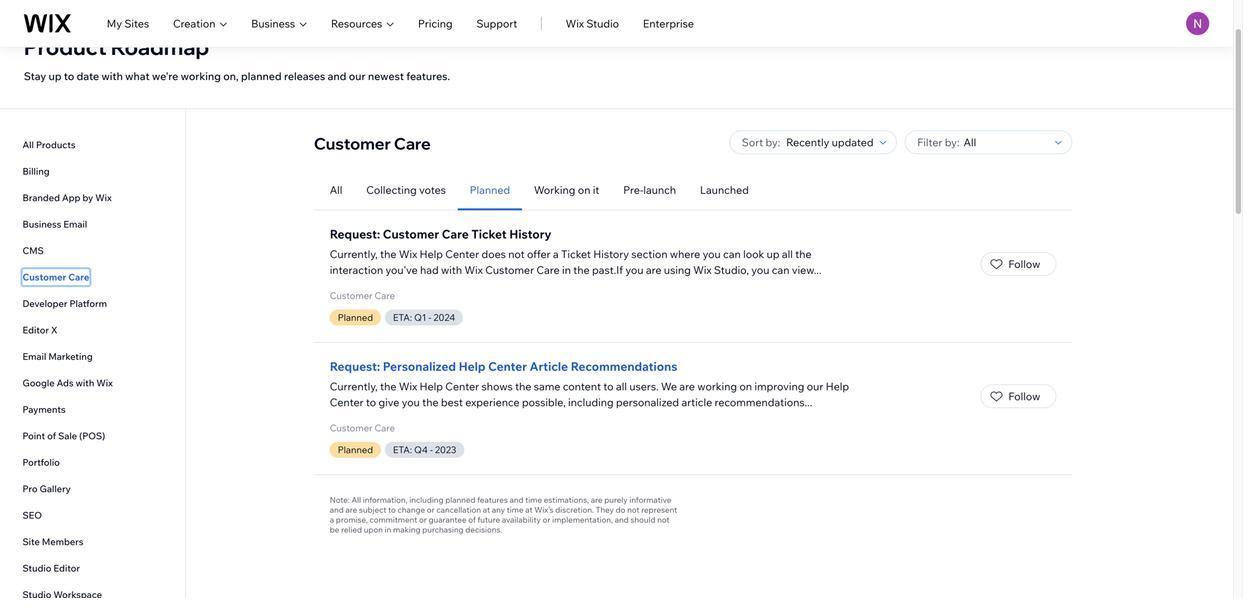 Task type: locate. For each thing, give the bounding box(es) containing it.
1 vertical spatial editor
[[53, 563, 80, 574]]

of inside note: all information, including planned features and time estimations, are purely informative and are subject to change or cancellation at any time at wix's discretion. they do not represent a promise, commitment or guarantee of future availability or implementation, and should not be relied upon in making purchasing decisions.
[[468, 515, 476, 525]]

on inside button
[[578, 183, 591, 197]]

planned down 'interaction'
[[338, 312, 373, 323]]

1 horizontal spatial business
[[251, 17, 295, 30]]

q1
[[414, 312, 426, 323]]

2 follow button from the top
[[981, 385, 1057, 409]]

1 horizontal spatial working
[[698, 380, 737, 393]]

0 vertical spatial planned
[[241, 70, 282, 83]]

the
[[380, 248, 397, 261], [796, 248, 812, 261], [574, 264, 590, 277], [380, 380, 397, 393], [515, 380, 532, 393], [422, 396, 439, 409]]

request: customer care ticket history currently, the wix help center does not offer a ticket history section where you can look up all the interaction you've had with wix customer care in the past.if you are using wix studio, you can view...
[[330, 227, 822, 277]]

1 horizontal spatial studio
[[587, 17, 619, 30]]

they
[[596, 505, 614, 515]]

1 horizontal spatial with
[[102, 70, 123, 83]]

of left sale
[[47, 430, 56, 442]]

customer care button down 'give'
[[330, 422, 397, 434]]

1 vertical spatial currently,
[[330, 380, 378, 393]]

2 vertical spatial customer care button
[[330, 422, 397, 434]]

0 horizontal spatial by:
[[766, 136, 781, 149]]

the left same
[[515, 380, 532, 393]]

section
[[632, 248, 668, 261]]

1 currently, from the top
[[330, 248, 378, 261]]

all up view...
[[782, 248, 793, 261]]

planned up note:
[[338, 444, 373, 456]]

cms
[[23, 245, 44, 257]]

eta: left q1
[[393, 312, 412, 323]]

time up availability
[[526, 495, 542, 505]]

customer
[[314, 134, 391, 154], [383, 227, 439, 242], [485, 264, 534, 277], [23, 271, 66, 283], [330, 290, 373, 302], [330, 422, 373, 434]]

not right should
[[657, 515, 670, 525]]

0 vertical spatial business
[[251, 17, 295, 30]]

1 follow from the top
[[1009, 258, 1041, 271]]

business down the branded
[[23, 219, 61, 230]]

on up recommendations...
[[740, 380, 752, 393]]

0 vertical spatial follow button
[[981, 252, 1057, 276]]

interaction
[[330, 264, 383, 277]]

billing
[[23, 166, 50, 177]]

0 vertical spatial including
[[568, 396, 614, 409]]

in left past.if
[[562, 264, 571, 277]]

point of sale (pos)
[[23, 430, 105, 442]]

eta: q1 - 2024
[[393, 312, 455, 323]]

customer care
[[314, 134, 431, 154], [23, 271, 89, 283], [330, 290, 395, 302], [330, 422, 395, 434]]

business up releases on the top
[[251, 17, 295, 30]]

promise,
[[336, 515, 368, 525]]

including inside request: personalized help center article recommendations currently, the wix help center shows the same content to all users. we are working on improving our help center to give you the best experience possible, including personalized article recommendations...
[[568, 396, 614, 409]]

1 vertical spatial can
[[772, 264, 790, 277]]

1 vertical spatial follow button
[[981, 385, 1057, 409]]

planned for customer
[[338, 312, 373, 323]]

google
[[23, 377, 55, 389]]

ticket right offer
[[561, 248, 591, 261]]

1 horizontal spatial planned
[[445, 495, 476, 505]]

on left it
[[578, 183, 591, 197]]

0 horizontal spatial studio
[[23, 563, 51, 574]]

1 by: from the left
[[766, 136, 781, 149]]

currently, inside request: personalized help center article recommendations currently, the wix help center shows the same content to all users. we are working on improving our help center to give you the best experience possible, including personalized article recommendations...
[[330, 380, 378, 393]]

upon
[[364, 525, 383, 535]]

0 horizontal spatial business
[[23, 219, 61, 230]]

0 horizontal spatial including
[[409, 495, 444, 505]]

-
[[429, 312, 432, 323], [430, 444, 433, 456]]

0 vertical spatial studio
[[587, 17, 619, 30]]

0 horizontal spatial time
[[507, 505, 524, 515]]

including down content on the left bottom of page
[[568, 396, 614, 409]]

x
[[51, 324, 57, 336]]

1 vertical spatial follow
[[1009, 390, 1041, 403]]

wix inside wix studio link
[[566, 17, 584, 30]]

2 eta: from the top
[[393, 444, 412, 456]]

request: up 'give'
[[330, 359, 380, 374]]

seo
[[23, 510, 42, 521]]

customer care down 'give'
[[330, 422, 395, 434]]

using
[[664, 264, 691, 277]]

1 horizontal spatial at
[[525, 505, 533, 515]]

we're
[[152, 70, 178, 83]]

2 vertical spatial planned
[[338, 444, 373, 456]]

eta:
[[393, 312, 412, 323], [393, 444, 412, 456]]

1 horizontal spatial our
[[807, 380, 824, 393]]

pricing
[[418, 17, 453, 30]]

all left the collecting
[[330, 183, 343, 197]]

newest
[[368, 70, 404, 83]]

of left future
[[468, 515, 476, 525]]

0 vertical spatial all
[[782, 248, 793, 261]]

tab list
[[318, 170, 1073, 211]]

and up availability
[[510, 495, 524, 505]]

site members button
[[23, 534, 83, 550]]

1 vertical spatial with
[[441, 264, 462, 277]]

email marketing
[[23, 351, 93, 363]]

possible,
[[522, 396, 566, 409]]

subject
[[359, 505, 387, 515]]

1 vertical spatial planned
[[445, 495, 476, 505]]

you right 'give'
[[402, 396, 420, 409]]

by: for sort by:
[[766, 136, 781, 149]]

1 horizontal spatial by:
[[945, 136, 960, 149]]

time right "any"
[[507, 505, 524, 515]]

all inside request: customer care ticket history currently, the wix help center does not offer a ticket history section where you can look up all the interaction you've had with wix customer care in the past.if you are using wix studio, you can view...
[[782, 248, 793, 261]]

0 vertical spatial our
[[349, 70, 366, 83]]

0 vertical spatial all
[[23, 139, 34, 151]]

to down recommendations
[[604, 380, 614, 393]]

1 vertical spatial request:
[[330, 359, 380, 374]]

with right ads
[[76, 377, 94, 389]]

0 vertical spatial up
[[49, 70, 62, 83]]

1 vertical spatial up
[[767, 248, 780, 261]]

0 horizontal spatial all
[[616, 380, 627, 393]]

launched
[[700, 183, 749, 197]]

decisions.
[[466, 525, 502, 535]]

on inside request: personalized help center article recommendations currently, the wix help center shows the same content to all users. we are working on improving our help center to give you the best experience possible, including personalized article recommendations...
[[740, 380, 752, 393]]

commitment
[[370, 515, 417, 525]]

2 request: from the top
[[330, 359, 380, 374]]

had
[[420, 264, 439, 277]]

filter
[[918, 136, 943, 149]]

center inside request: customer care ticket history currently, the wix help center does not offer a ticket history section where you can look up all the interaction you've had with wix customer care in the past.if you are using wix studio, you can view...
[[445, 248, 479, 261]]

planned for personalized
[[338, 444, 373, 456]]

stay
[[24, 70, 46, 83]]

in right 'upon'
[[385, 525, 391, 535]]

center left 'give'
[[330, 396, 364, 409]]

1 horizontal spatial including
[[568, 396, 614, 409]]

business inside dropdown button
[[251, 17, 295, 30]]

editor left x
[[23, 324, 49, 336]]

history
[[509, 227, 552, 242], [594, 248, 629, 261]]

1 follow button from the top
[[981, 252, 1057, 276]]

with right date
[[102, 70, 123, 83]]

customer care button for request: personalized help center article recommendations
[[330, 422, 397, 434]]

0 horizontal spatial email
[[23, 351, 46, 363]]

guarantee
[[429, 515, 467, 525]]

note: all information, including planned features and time estimations, are purely informative and are subject to change or cancellation at any time at wix's discretion. they do not represent a promise, commitment or guarantee of future availability or implementation, and should not be relied upon in making purchasing decisions.
[[330, 495, 678, 535]]

by: right filter at the right of the page
[[945, 136, 960, 149]]

1 horizontal spatial can
[[772, 264, 790, 277]]

1 vertical spatial of
[[468, 515, 476, 525]]

business inside button
[[23, 219, 61, 230]]

help
[[420, 248, 443, 261], [459, 359, 486, 374], [420, 380, 443, 393], [826, 380, 849, 393]]

future
[[478, 515, 500, 525]]

0 horizontal spatial up
[[49, 70, 62, 83]]

a inside note: all information, including planned features and time estimations, are purely informative and are subject to change or cancellation at any time at wix's discretion. they do not represent a promise, commitment or guarantee of future availability or implementation, and should not be relied upon in making purchasing decisions.
[[330, 515, 334, 525]]

google ads with wix button
[[23, 375, 113, 391]]

are inside request: customer care ticket history currently, the wix help center does not offer a ticket history section where you can look up all the interaction you've had with wix customer care in the past.if you are using wix studio, you can view...
[[646, 264, 662, 277]]

we
[[661, 380, 677, 393]]

filter by:
[[918, 136, 960, 149]]

up right look
[[767, 248, 780, 261]]

1 vertical spatial our
[[807, 380, 824, 393]]

working inside request: personalized help center article recommendations currently, the wix help center shows the same content to all users. we are working on improving our help center to give you the best experience possible, including personalized article recommendations...
[[698, 380, 737, 393]]

recommendations
[[571, 359, 678, 374]]

at
[[483, 505, 490, 515], [525, 505, 533, 515]]

1 horizontal spatial all
[[782, 248, 793, 261]]

0 horizontal spatial with
[[76, 377, 94, 389]]

not inside request: customer care ticket history currently, the wix help center does not offer a ticket history section where you can look up all the interaction you've had with wix customer care in the past.if you are using wix studio, you can view...
[[508, 248, 525, 261]]

article
[[530, 359, 568, 374]]

1 request: from the top
[[330, 227, 380, 242]]

business
[[251, 17, 295, 30], [23, 219, 61, 230]]

customer care button for request: customer care ticket history
[[330, 290, 397, 302]]

to right subject
[[388, 505, 396, 515]]

are left the purely
[[591, 495, 603, 505]]

all left products
[[23, 139, 34, 151]]

0 vertical spatial on
[[578, 183, 591, 197]]

planned up guarantee
[[445, 495, 476, 505]]

0 vertical spatial a
[[553, 248, 559, 261]]

not right the do
[[627, 505, 640, 515]]

1 vertical spatial business
[[23, 219, 61, 230]]

you up the studio,
[[703, 248, 721, 261]]

a right offer
[[553, 248, 559, 261]]

are inside request: personalized help center article recommendations currently, the wix help center shows the same content to all users. we are working on improving our help center to give you the best experience possible, including personalized article recommendations...
[[680, 380, 695, 393]]

by: right sort
[[766, 136, 781, 149]]

care down offer
[[537, 264, 560, 277]]

date
[[77, 70, 99, 83]]

pre-launch
[[623, 183, 676, 197]]

0 vertical spatial editor
[[23, 324, 49, 336]]

follow button
[[981, 252, 1057, 276], [981, 385, 1057, 409]]

follow for request: customer care ticket history
[[1009, 258, 1041, 271]]

help inside request: customer care ticket history currently, the wix help center does not offer a ticket history section where you can look up all the interaction you've had with wix customer care in the past.if you are using wix studio, you can view...
[[420, 248, 443, 261]]

not left offer
[[508, 248, 525, 261]]

1 vertical spatial including
[[409, 495, 444, 505]]

0 horizontal spatial working
[[181, 70, 221, 83]]

eta: for personalized
[[393, 444, 412, 456]]

1 vertical spatial all
[[616, 380, 627, 393]]

0 horizontal spatial editor
[[23, 324, 49, 336]]

article
[[682, 396, 713, 409]]

the up the you've
[[380, 248, 397, 261]]

planned inside note: all information, including planned features and time estimations, are purely informative and are subject to change or cancellation at any time at wix's discretion. they do not represent a promise, commitment or guarantee of future availability or implementation, and should not be relied upon in making purchasing decisions.
[[445, 495, 476, 505]]

2 horizontal spatial not
[[657, 515, 670, 525]]

2 vertical spatial with
[[76, 377, 94, 389]]

1 vertical spatial -
[[430, 444, 433, 456]]

including up guarantee
[[409, 495, 444, 505]]

ticket up does
[[472, 227, 507, 242]]

1 horizontal spatial a
[[553, 248, 559, 261]]

0 horizontal spatial of
[[47, 430, 56, 442]]

center left does
[[445, 248, 479, 261]]

by:
[[766, 136, 781, 149], [945, 136, 960, 149]]

at left "any"
[[483, 505, 490, 515]]

cms button
[[23, 243, 44, 259]]

you
[[703, 248, 721, 261], [626, 264, 644, 277], [752, 264, 770, 277], [402, 396, 420, 409]]

0 vertical spatial of
[[47, 430, 56, 442]]

email up the google
[[23, 351, 46, 363]]

0 vertical spatial working
[[181, 70, 221, 83]]

1 horizontal spatial of
[[468, 515, 476, 525]]

working
[[181, 70, 221, 83], [698, 380, 737, 393]]

studio,
[[714, 264, 749, 277]]

0 horizontal spatial not
[[508, 248, 525, 261]]

working
[[534, 183, 576, 197]]

a left "promise,"
[[330, 515, 334, 525]]

users.
[[630, 380, 659, 393]]

studio left enterprise at the top of the page
[[587, 17, 619, 30]]

1 horizontal spatial in
[[562, 264, 571, 277]]

represent
[[642, 505, 678, 515]]

can up the studio,
[[723, 248, 741, 261]]

including inside note: all information, including planned features and time estimations, are purely informative and are subject to change or cancellation at any time at wix's discretion. they do not represent a promise, commitment or guarantee of future availability or implementation, and should not be relied upon in making purchasing decisions.
[[409, 495, 444, 505]]

point of sale (pos) button
[[23, 428, 105, 444]]

0 vertical spatial email
[[63, 219, 87, 230]]

care down 'give'
[[375, 422, 395, 434]]

0 horizontal spatial in
[[385, 525, 391, 535]]

care down votes
[[442, 227, 469, 242]]

1 horizontal spatial all
[[330, 183, 343, 197]]

history up past.if
[[594, 248, 629, 261]]

same
[[534, 380, 561, 393]]

up
[[49, 70, 62, 83], [767, 248, 780, 261]]

you down section
[[626, 264, 644, 277]]

1 vertical spatial all
[[330, 183, 343, 197]]

editor
[[23, 324, 49, 336], [53, 563, 80, 574]]

0 horizontal spatial history
[[509, 227, 552, 242]]

1 horizontal spatial ticket
[[561, 248, 591, 261]]

1 vertical spatial customer care button
[[330, 290, 397, 302]]

studio down site on the left bottom of the page
[[23, 563, 51, 574]]

our left newest
[[349, 70, 366, 83]]

all products button
[[23, 137, 76, 153]]

wix inside request: personalized help center article recommendations currently, the wix help center shows the same content to all users. we are working on improving our help center to give you the best experience possible, including personalized article recommendations...
[[399, 380, 417, 393]]

time
[[526, 495, 542, 505], [507, 505, 524, 515]]

profile image image
[[1187, 12, 1210, 35]]

2 follow from the top
[[1009, 390, 1041, 403]]

2 by: from the left
[[945, 136, 960, 149]]

1 horizontal spatial on
[[740, 380, 752, 393]]

request: inside request: personalized help center article recommendations currently, the wix help center shows the same content to all users. we are working on improving our help center to give you the best experience possible, including personalized article recommendations...
[[330, 359, 380, 374]]

0 vertical spatial with
[[102, 70, 123, 83]]

shows
[[482, 380, 513, 393]]

a inside request: customer care ticket history currently, the wix help center does not offer a ticket history section where you can look up all the interaction you've had with wix customer care in the past.if you are using wix studio, you can view...
[[553, 248, 559, 261]]

do
[[616, 505, 626, 515]]

None field
[[960, 131, 1051, 154]]

1 horizontal spatial time
[[526, 495, 542, 505]]

1 vertical spatial on
[[740, 380, 752, 393]]

at left 'wix's'
[[525, 505, 533, 515]]

best
[[441, 396, 463, 409]]

content
[[563, 380, 601, 393]]

all inside tab list
[[330, 183, 343, 197]]

the up view...
[[796, 248, 812, 261]]

2024
[[434, 312, 455, 323]]

view...
[[792, 264, 822, 277]]

our right improving
[[807, 380, 824, 393]]

planned right votes
[[470, 183, 510, 197]]

1 horizontal spatial editor
[[53, 563, 80, 574]]

- right q1
[[429, 312, 432, 323]]

0 vertical spatial history
[[509, 227, 552, 242]]

1 vertical spatial working
[[698, 380, 737, 393]]

1 eta: from the top
[[393, 312, 412, 323]]

email down "app"
[[63, 219, 87, 230]]

1 horizontal spatial up
[[767, 248, 780, 261]]

2 vertical spatial all
[[352, 495, 361, 505]]

to left date
[[64, 70, 74, 83]]

0 vertical spatial ticket
[[472, 227, 507, 242]]

planned right "on,"
[[241, 70, 282, 83]]

1 vertical spatial in
[[385, 525, 391, 535]]

2 at from the left
[[525, 505, 533, 515]]

a
[[553, 248, 559, 261], [330, 515, 334, 525]]

customer care down 'interaction'
[[330, 290, 395, 302]]

are right we
[[680, 380, 695, 393]]

business email
[[23, 219, 87, 230]]

0 vertical spatial eta:
[[393, 312, 412, 323]]

0 horizontal spatial ticket
[[472, 227, 507, 242]]

1 horizontal spatial not
[[627, 505, 640, 515]]

2 currently, from the top
[[330, 380, 378, 393]]

support link
[[477, 16, 518, 31]]

0 vertical spatial currently,
[[330, 248, 378, 261]]

0 horizontal spatial at
[[483, 505, 490, 515]]

can left view...
[[772, 264, 790, 277]]

2 horizontal spatial all
[[352, 495, 361, 505]]

or right change
[[427, 505, 435, 515]]

all down recommendations
[[616, 380, 627, 393]]

1 vertical spatial studio
[[23, 563, 51, 574]]

all right note:
[[352, 495, 361, 505]]

0 horizontal spatial a
[[330, 515, 334, 525]]

wix studio link
[[566, 16, 619, 31]]

up right stay
[[49, 70, 62, 83]]

editor down members
[[53, 563, 80, 574]]

0 horizontal spatial on
[[578, 183, 591, 197]]

are down section
[[646, 264, 662, 277]]

pre-
[[623, 183, 644, 197]]

2 horizontal spatial with
[[441, 264, 462, 277]]

0 horizontal spatial all
[[23, 139, 34, 151]]

eta: left q4
[[393, 444, 412, 456]]

help up had at the top left of page
[[420, 248, 443, 261]]

tab list containing all
[[318, 170, 1073, 211]]

customer care button up developer platform
[[23, 269, 89, 285]]

customer care button down 'interaction'
[[330, 290, 397, 302]]

1 vertical spatial planned
[[338, 312, 373, 323]]

help down personalized
[[420, 380, 443, 393]]

1 vertical spatial eta:
[[393, 444, 412, 456]]

can
[[723, 248, 741, 261], [772, 264, 790, 277]]

making
[[393, 525, 421, 535]]

in
[[562, 264, 571, 277], [385, 525, 391, 535]]

0 vertical spatial follow
[[1009, 258, 1041, 271]]

of
[[47, 430, 56, 442], [468, 515, 476, 525]]

history up offer
[[509, 227, 552, 242]]

1 vertical spatial email
[[23, 351, 46, 363]]

care up collecting votes
[[394, 134, 431, 154]]

all products
[[23, 139, 76, 151]]

request: up 'interaction'
[[330, 227, 380, 242]]

0 vertical spatial in
[[562, 264, 571, 277]]

pro
[[23, 483, 38, 495]]

wix inside branded app by wix button
[[95, 192, 112, 204]]

with
[[102, 70, 123, 83], [441, 264, 462, 277], [76, 377, 94, 389]]

request: inside request: customer care ticket history currently, the wix help center does not offer a ticket history section where you can look up all the interaction you've had with wix customer care in the past.if you are using wix studio, you can view...
[[330, 227, 380, 242]]



Task type: vqa. For each thing, say whether or not it's contained in the screenshot.
begin to the left
no



Task type: describe. For each thing, give the bounding box(es) containing it.
and right "they"
[[615, 515, 629, 525]]

features.
[[406, 70, 450, 83]]

does
[[482, 248, 506, 261]]

center up shows
[[488, 359, 527, 374]]

give
[[379, 396, 400, 409]]

and right releases on the top
[[328, 70, 347, 83]]

the up 'give'
[[380, 380, 397, 393]]

enterprise
[[643, 17, 694, 30]]

follow button for request: customer care ticket history
[[981, 252, 1057, 276]]

all for all products
[[23, 139, 34, 151]]

request: for request: customer care ticket history
[[330, 227, 380, 242]]

payments button
[[23, 402, 66, 418]]

- for personalized
[[430, 444, 433, 456]]

working on it
[[534, 183, 600, 197]]

members
[[42, 536, 83, 548]]

collecting
[[366, 183, 417, 197]]

help right improving
[[826, 380, 849, 393]]

by
[[83, 192, 93, 204]]

branded
[[23, 192, 60, 204]]

care down the you've
[[375, 290, 395, 302]]

wix's
[[535, 505, 554, 515]]

personalized
[[616, 396, 679, 409]]

offer
[[527, 248, 551, 261]]

business for business
[[251, 17, 295, 30]]

platform
[[70, 298, 107, 310]]

1 at from the left
[[483, 505, 490, 515]]

product roadmap
[[24, 33, 209, 60]]

google ads with wix
[[23, 377, 113, 389]]

developer platform
[[23, 298, 107, 310]]

roadmap.sort-menu.placeholder field
[[783, 131, 876, 154]]

by: for filter by:
[[945, 136, 960, 149]]

wix inside google ads with wix button
[[96, 377, 113, 389]]

business for business email
[[23, 219, 61, 230]]

business email button
[[23, 217, 87, 232]]

product
[[24, 33, 107, 60]]

creation button
[[173, 16, 227, 31]]

seo button
[[23, 508, 42, 524]]

marketing
[[48, 351, 93, 363]]

0 horizontal spatial our
[[349, 70, 366, 83]]

- for customer
[[429, 312, 432, 323]]

you inside request: personalized help center article recommendations currently, the wix help center shows the same content to all users. we are working on improving our help center to give you the best experience possible, including personalized article recommendations...
[[402, 396, 420, 409]]

customer care up developer platform
[[23, 271, 89, 283]]

with inside request: customer care ticket history currently, the wix help center does not offer a ticket history section where you can look up all the interaction you've had with wix customer care in the past.if you are using wix studio, you can view...
[[441, 264, 462, 277]]

planned button
[[458, 170, 522, 211]]

pro gallery button
[[23, 481, 71, 497]]

and up be
[[330, 505, 344, 515]]

where
[[670, 248, 701, 261]]

information,
[[363, 495, 408, 505]]

or right availability
[[543, 515, 551, 525]]

sites
[[124, 17, 149, 30]]

all button
[[318, 170, 354, 211]]

stay up to date with what we're working on, planned releases and our newest features.
[[24, 70, 450, 83]]

our inside request: personalized help center article recommendations currently, the wix help center shows the same content to all users. we are working on improving our help center to give you the best experience possible, including personalized article recommendations...
[[807, 380, 824, 393]]

pro gallery
[[23, 483, 71, 495]]

1 horizontal spatial email
[[63, 219, 87, 230]]

discretion.
[[555, 505, 594, 515]]

all for all
[[330, 183, 343, 197]]

change
[[398, 505, 425, 515]]

wix studio
[[566, 17, 619, 30]]

launch
[[644, 183, 676, 197]]

site members
[[23, 536, 83, 548]]

care up platform
[[68, 271, 89, 283]]

personalized
[[383, 359, 456, 374]]

in inside request: customer care ticket history currently, the wix help center does not offer a ticket history section where you can look up all the interaction you've had with wix customer care in the past.if you are using wix studio, you can view...
[[562, 264, 571, 277]]

the left best at left bottom
[[422, 396, 439, 409]]

you've
[[386, 264, 418, 277]]

(pos)
[[79, 430, 105, 442]]

be
[[330, 525, 339, 535]]

purely
[[605, 495, 628, 505]]

center up best at left bottom
[[445, 380, 479, 393]]

billing button
[[23, 164, 50, 179]]

follow button for request: personalized help center article recommendations
[[981, 385, 1057, 409]]

pricing link
[[418, 16, 453, 31]]

in inside note: all information, including planned features and time estimations, are purely informative and are subject to change or cancellation at any time at wix's discretion. they do not represent a promise, commitment or guarantee of future availability or implementation, and should not be relied upon in making purchasing decisions.
[[385, 525, 391, 535]]

to left 'give'
[[366, 396, 376, 409]]

my sites
[[107, 17, 149, 30]]

recommendations...
[[715, 396, 813, 409]]

email marketing button
[[23, 349, 93, 365]]

site
[[23, 536, 40, 548]]

my sites link
[[107, 16, 149, 31]]

follow for request: personalized help center article recommendations
[[1009, 390, 1041, 403]]

collecting votes button
[[354, 170, 458, 211]]

help up shows
[[459, 359, 486, 374]]

customer care up the collecting
[[314, 134, 431, 154]]

roadmap
[[111, 33, 209, 60]]

all inside note: all information, including planned features and time estimations, are purely informative and are subject to change or cancellation at any time at wix's discretion. they do not represent a promise, commitment or guarantee of future availability or implementation, and should not be relied upon in making purchasing decisions.
[[352, 495, 361, 505]]

working on it button
[[522, 170, 612, 211]]

look
[[743, 248, 765, 261]]

note:
[[330, 495, 350, 505]]

to inside note: all information, including planned features and time estimations, are purely informative and are subject to change or cancellation at any time at wix's discretion. they do not represent a promise, commitment or guarantee of future availability or implementation, and should not be relied upon in making purchasing decisions.
[[388, 505, 396, 515]]

all inside request: personalized help center article recommendations currently, the wix help center shows the same content to all users. we are working on improving our help center to give you the best experience possible, including personalized article recommendations...
[[616, 380, 627, 393]]

relied
[[341, 525, 362, 535]]

features
[[477, 495, 508, 505]]

pre-launch button
[[612, 170, 688, 211]]

1 vertical spatial ticket
[[561, 248, 591, 261]]

cancellation
[[437, 505, 481, 515]]

releases
[[284, 70, 325, 83]]

0 horizontal spatial can
[[723, 248, 741, 261]]

1 vertical spatial history
[[594, 248, 629, 261]]

implementation,
[[552, 515, 613, 525]]

experience
[[465, 396, 520, 409]]

the left past.if
[[574, 264, 590, 277]]

studio editor
[[23, 563, 80, 574]]

it
[[593, 183, 600, 197]]

purchasing
[[422, 525, 464, 535]]

gallery
[[40, 483, 71, 495]]

app
[[62, 192, 80, 204]]

of inside button
[[47, 430, 56, 442]]

0 vertical spatial customer care button
[[23, 269, 89, 285]]

branded app by wix
[[23, 192, 112, 204]]

creation
[[173, 17, 216, 30]]

collecting votes
[[366, 183, 446, 197]]

studio inside button
[[23, 563, 51, 574]]

request: for request: personalized help center article recommendations
[[330, 359, 380, 374]]

or left guarantee
[[419, 515, 427, 525]]

up inside request: customer care ticket history currently, the wix help center does not offer a ticket history section where you can look up all the interaction you've had with wix customer care in the past.if you are using wix studio, you can view...
[[767, 248, 780, 261]]

0 horizontal spatial planned
[[241, 70, 282, 83]]

eta: q4 - 2023
[[393, 444, 457, 456]]

editor x button
[[23, 322, 57, 338]]

are up relied in the left bottom of the page
[[346, 505, 357, 515]]

you down look
[[752, 264, 770, 277]]

with inside button
[[76, 377, 94, 389]]

any
[[492, 505, 505, 515]]

currently, inside request: customer care ticket history currently, the wix help center does not offer a ticket history section where you can look up all the interaction you've had with wix customer care in the past.if you are using wix studio, you can view...
[[330, 248, 378, 261]]

informative
[[630, 495, 672, 505]]

enterprise link
[[643, 16, 694, 31]]

planned inside button
[[470, 183, 510, 197]]

eta: for customer
[[393, 312, 412, 323]]



